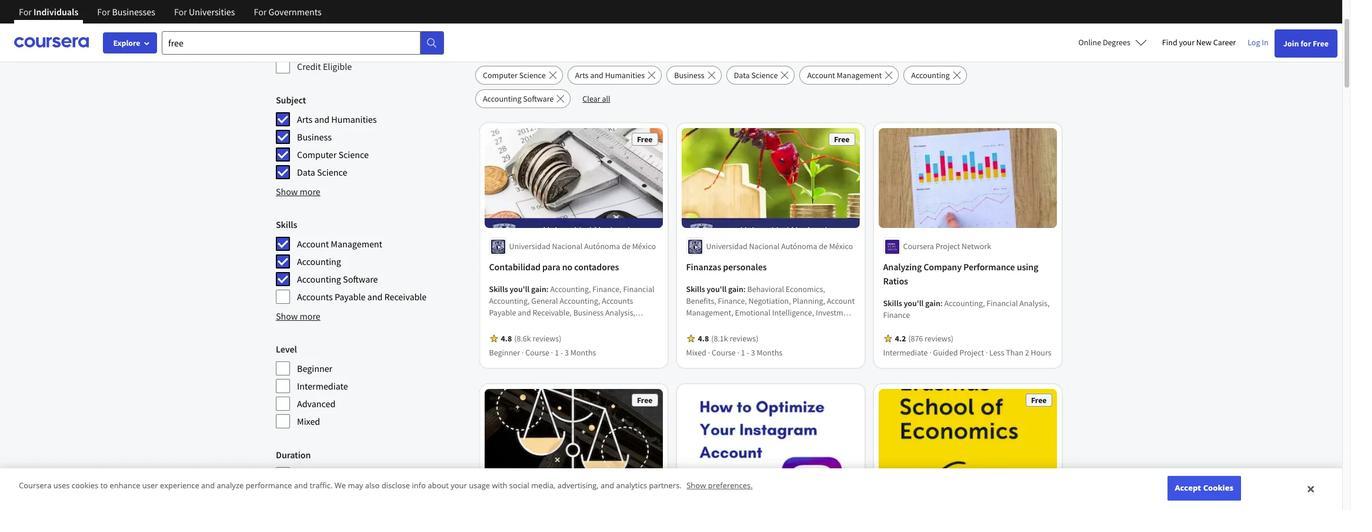 Task type: vqa. For each thing, say whether or not it's contained in the screenshot.
METHODS
no



Task type: locate. For each thing, give the bounding box(es) containing it.
for
[[19, 6, 32, 18], [97, 6, 110, 18], [174, 6, 187, 18], [254, 6, 267, 18]]

1 horizontal spatial arts
[[575, 70, 589, 81]]

0 horizontal spatial business
[[297, 131, 332, 143]]

for left the individuals
[[19, 6, 32, 18]]

2 horizontal spatial business
[[674, 70, 705, 81]]

find
[[1162, 37, 1178, 48]]

autónoma for contabilidad para no contadores
[[585, 241, 621, 252]]

humanities inside arts and humanities button
[[605, 70, 645, 81]]

0 horizontal spatial management
[[331, 238, 382, 250]]

1 horizontal spatial account management
[[807, 70, 882, 81]]

-
[[561, 348, 563, 359], [747, 348, 750, 359]]

computer inside "button"
[[483, 70, 518, 81]]

2 reviews) from the left
[[730, 334, 759, 344]]

2 universidad from the left
[[707, 241, 748, 252]]

1 horizontal spatial 3
[[751, 348, 756, 359]]

: left behavioral
[[744, 284, 746, 295]]

universities
[[189, 6, 235, 18]]

1 horizontal spatial software
[[523, 94, 554, 104]]

account management inside skills group
[[297, 238, 382, 250]]

account inside accounting, finance, financial accounting, general accounting, accounts payable and receivable, business analysis, financial analysis, operational analysis, planning, account management
[[524, 331, 552, 342]]

uses
[[53, 481, 70, 491]]

6 · from the left
[[986, 348, 988, 359]]

0 vertical spatial coursera
[[904, 241, 934, 252]]

accounting software down computer science "button"
[[483, 94, 554, 104]]

universidad nacional autónoma de méxico for para
[[509, 241, 656, 252]]

1 horizontal spatial gain
[[729, 284, 744, 295]]

skills
[[276, 219, 297, 231], [489, 284, 508, 295], [687, 284, 706, 295], [884, 299, 903, 309]]

1 horizontal spatial management
[[553, 331, 598, 342]]

1 horizontal spatial planning,
[[793, 296, 826, 307]]

0 horizontal spatial computer
[[297, 149, 337, 161]]

you'll
[[510, 284, 530, 295], [707, 284, 727, 295], [904, 299, 924, 309]]

show preferences. link
[[687, 481, 753, 491]]

skills for analyzing company performance using ratios
[[884, 299, 903, 309]]

than
[[1006, 348, 1024, 359], [316, 469, 336, 481]]

arts
[[575, 70, 589, 81], [297, 114, 313, 125]]

science inside "button"
[[519, 70, 546, 81]]

0 horizontal spatial 4.8
[[501, 334, 512, 344]]

2 autónoma from the left
[[782, 241, 818, 252]]

for for individuals
[[19, 6, 32, 18]]

accounting, up operational
[[560, 296, 601, 307]]

skills you'll gain : for contabilidad
[[489, 284, 551, 295]]

software inside accounting software button
[[523, 94, 554, 104]]

1 - from the left
[[561, 348, 563, 359]]

arts and humanities
[[575, 70, 645, 81], [297, 114, 377, 125]]

partners.
[[649, 481, 682, 491]]

software down computer science "button"
[[523, 94, 554, 104]]

payable left "receivable"
[[335, 291, 366, 303]]

accounting button
[[904, 66, 967, 85]]

0 vertical spatial computer
[[483, 70, 518, 81]]

0 horizontal spatial :
[[547, 284, 549, 295]]

for left governments
[[254, 6, 267, 18]]

project
[[936, 241, 961, 252], [960, 348, 985, 359]]

economics,
[[786, 284, 826, 295]]

show for data
[[276, 186, 298, 198]]

de up economics, at the right bottom of the page
[[819, 241, 828, 252]]

accounts inside skills group
[[297, 291, 333, 303]]

1 vertical spatial finance,
[[718, 296, 747, 307]]

mixed down advanced
[[297, 416, 320, 428]]

0 horizontal spatial méxico
[[633, 241, 656, 252]]

coursera
[[904, 241, 934, 252], [19, 481, 51, 491]]

1 vertical spatial more
[[300, 311, 321, 322]]

arts inside subject group
[[297, 114, 313, 125]]

gain up the 4.2 (876 reviews)
[[926, 299, 941, 309]]

months
[[571, 348, 597, 359], [757, 348, 783, 359]]

beginner down (8.6k
[[489, 348, 520, 359]]

1 vertical spatial arts
[[297, 114, 313, 125]]

0 horizontal spatial finance,
[[593, 284, 622, 295]]

your right find
[[1179, 37, 1195, 48]]

gain up general
[[532, 284, 547, 295]]

1 course from the left
[[526, 348, 550, 359]]

0 vertical spatial data science
[[734, 70, 778, 81]]

software up accounts payable and receivable
[[343, 274, 378, 285]]

0 vertical spatial accounting software
[[483, 94, 554, 104]]

autónoma for finanzas personales
[[782, 241, 818, 252]]

new
[[1197, 37, 1212, 48]]

0 horizontal spatial your
[[451, 481, 467, 491]]

and up (8.6k
[[518, 308, 531, 319]]

What do you want to learn? text field
[[162, 31, 421, 54]]

1 de from the left
[[622, 241, 631, 252]]

1 horizontal spatial accounting software
[[483, 94, 554, 104]]

2 vertical spatial business
[[574, 308, 604, 319]]

1 vertical spatial account management
[[297, 238, 382, 250]]

your right "about"
[[451, 481, 467, 491]]

0 vertical spatial arts and humanities
[[575, 70, 645, 81]]

3 for para
[[565, 348, 569, 359]]

accounting inside accounting button
[[911, 70, 950, 81]]

arts down subject on the left top
[[297, 114, 313, 125]]

all
[[602, 94, 610, 104]]

1 horizontal spatial business
[[574, 308, 604, 319]]

1 vertical spatial mixed
[[297, 416, 320, 428]]

show more button for data
[[276, 185, 321, 199]]

universidad for finanzas
[[707, 241, 748, 252]]

online
[[1079, 37, 1101, 48]]

arts and humanities down subject on the left top
[[297, 114, 377, 125]]

banner navigation
[[9, 0, 331, 32]]

0 horizontal spatial mixed
[[297, 416, 320, 428]]

intermediate up advanced
[[297, 381, 348, 392]]

project right guided
[[960, 348, 985, 359]]

1 down 4.8 (8.1k reviews)
[[741, 348, 746, 359]]

0 horizontal spatial financial
[[489, 320, 521, 330]]

skills for finanzas personales
[[687, 284, 706, 295]]

1 months from the left
[[571, 348, 597, 359]]

1 vertical spatial data science
[[297, 166, 347, 178]]

0 vertical spatial software
[[523, 94, 554, 104]]

months down strategy
[[757, 348, 783, 359]]

accounting software inside skills group
[[297, 274, 378, 285]]

finanzas personales
[[687, 261, 767, 273]]

universidad up contabilidad
[[509, 241, 551, 252]]

1 horizontal spatial 4.8
[[698, 334, 709, 344]]

project up company
[[936, 241, 961, 252]]

months down operational
[[571, 348, 597, 359]]

and left analytics
[[601, 481, 614, 491]]

2 horizontal spatial skills you'll gain :
[[884, 299, 945, 309]]

de
[[622, 241, 631, 252], [819, 241, 828, 252]]

show more for data science
[[276, 186, 321, 198]]

course for contabilidad
[[526, 348, 550, 359]]

1 universidad from the left
[[509, 241, 551, 252]]

2 horizontal spatial :
[[941, 299, 943, 309]]

3 reviews) from the left
[[925, 334, 954, 344]]

1 more from the top
[[300, 186, 321, 198]]

accounting, down contabilidad para no contadores link on the left bottom
[[551, 284, 591, 295]]

1 show more button from the top
[[276, 185, 321, 199]]

1 vertical spatial arts and humanities
[[297, 114, 377, 125]]

universidad up finanzas personales
[[707, 241, 748, 252]]

0 horizontal spatial coursera
[[19, 481, 51, 491]]

and left "receivable"
[[367, 291, 383, 303]]

None search field
[[162, 31, 444, 54]]

reviews) up guided
[[925, 334, 954, 344]]

humanities up all
[[605, 70, 645, 81]]

for governments
[[254, 6, 322, 18]]

than inside duration group
[[316, 469, 336, 481]]

1 · from the left
[[522, 348, 524, 359]]

for for governments
[[254, 6, 267, 18]]

4.8
[[501, 334, 512, 344], [698, 334, 709, 344]]

arts and humanities up all
[[575, 70, 645, 81]]

traffic.
[[310, 481, 333, 491]]

analysis, down using
[[1020, 299, 1050, 309]]

0 horizontal spatial computer science
[[297, 149, 369, 161]]

2 horizontal spatial reviews)
[[925, 334, 954, 344]]

intermediate for intermediate · guided project · less than 2 hours
[[884, 348, 928, 359]]

universidad nacional autónoma de méxico for personales
[[707, 241, 853, 252]]

management, down benefits,
[[687, 308, 734, 319]]

1 vertical spatial business
[[297, 131, 332, 143]]

finance, down contadores
[[593, 284, 622, 295]]

1 horizontal spatial universidad
[[707, 241, 748, 252]]

3 down strategy,
[[751, 348, 756, 359]]

2 for from the left
[[97, 6, 110, 18]]

course down 4.8 (8.6k reviews)
[[526, 348, 550, 359]]

0 vertical spatial computer science
[[483, 70, 546, 81]]

0 horizontal spatial 1
[[555, 348, 559, 359]]

0 horizontal spatial data science
[[297, 166, 347, 178]]

beginner · course · 1 - 3 months
[[489, 348, 597, 359]]

business inside subject group
[[297, 131, 332, 143]]

info
[[412, 481, 426, 491]]

1 vertical spatial 2
[[338, 469, 343, 481]]

analyze
[[217, 481, 244, 491]]

we
[[335, 481, 346, 491]]

2 3 from the left
[[751, 348, 756, 359]]

for for universities
[[174, 6, 187, 18]]

1 vertical spatial your
[[451, 481, 467, 491]]

0 vertical spatial finance,
[[593, 284, 622, 295]]

show for accounts
[[276, 311, 298, 322]]

skills you'll gain : down contabilidad
[[489, 284, 551, 295]]

you'll for finanzas
[[707, 284, 727, 295]]

mixed inside the level group
[[297, 416, 320, 428]]

you'll up finance on the bottom
[[904, 299, 924, 309]]

1 horizontal spatial hours
[[1031, 348, 1052, 359]]

intelligence,
[[773, 308, 815, 319]]

mixed for mixed · course · 1 - 3 months
[[687, 348, 707, 359]]

1 vertical spatial computer science
[[297, 149, 369, 161]]

0 horizontal spatial gain
[[532, 284, 547, 295]]

reviews) up "beginner · course · 1 - 3 months"
[[533, 334, 562, 344]]

: up general
[[547, 284, 549, 295]]

and inside skills group
[[367, 291, 383, 303]]

accounting, down contabilidad
[[489, 296, 530, 307]]

months for personales
[[757, 348, 783, 359]]

skills you'll gain : up benefits,
[[687, 284, 748, 295]]

user
[[142, 481, 158, 491]]

management inside account management button
[[837, 70, 882, 81]]

data science
[[734, 70, 778, 81], [297, 166, 347, 178]]

accounting, inside accounting, financial analysis, finance
[[945, 299, 985, 309]]

accounting, finance, financial accounting, general accounting, accounts payable and receivable, business analysis, financial analysis, operational analysis, planning, account management
[[489, 284, 655, 342]]

finance, inside behavioral economics, benefits, finance, negotiation, planning, account management, emotional intelligence, investment management, strategy, strategy and operations
[[718, 296, 747, 307]]

beginner for beginner · course · 1 - 3 months
[[489, 348, 520, 359]]

1 horizontal spatial mixed
[[687, 348, 707, 359]]

1 down 4.8 (8.6k reviews)
[[555, 348, 559, 359]]

media,
[[531, 481, 556, 491]]

de up contabilidad para no contadores link on the left bottom
[[622, 241, 631, 252]]

: for company
[[941, 299, 943, 309]]

0 horizontal spatial planning,
[[489, 331, 522, 342]]

accounts inside accounting, finance, financial accounting, general accounting, accounts payable and receivable, business analysis, financial analysis, operational analysis, planning, account management
[[602, 296, 634, 307]]

- down operational
[[561, 348, 563, 359]]

1 horizontal spatial coursera
[[904, 241, 934, 252]]

2 horizontal spatial you'll
[[904, 299, 924, 309]]

governments
[[269, 6, 322, 18]]

management,
[[687, 308, 734, 319], [687, 320, 734, 330]]

- for personales
[[747, 348, 750, 359]]

2 1 from the left
[[741, 348, 746, 359]]

nacional up the no
[[552, 241, 583, 252]]

accept cookies button
[[1168, 477, 1241, 501]]

1 horizontal spatial data
[[734, 70, 750, 81]]

show more for accounts payable and receivable
[[276, 311, 321, 322]]

2 horizontal spatial management
[[837, 70, 882, 81]]

finance, up emotional
[[718, 296, 747, 307]]

contabilidad
[[489, 261, 541, 273]]

0 horizontal spatial account management
[[297, 238, 382, 250]]

and
[[590, 70, 604, 81], [314, 114, 330, 125], [367, 291, 383, 303], [518, 308, 531, 319], [797, 320, 811, 330], [201, 481, 215, 491], [294, 481, 308, 491], [601, 481, 614, 491]]

0 horizontal spatial de
[[622, 241, 631, 252]]

0 vertical spatial management,
[[687, 308, 734, 319]]

cookies
[[1203, 483, 1234, 494]]

0 vertical spatial arts
[[575, 70, 589, 81]]

coursera left uses
[[19, 481, 51, 491]]

payable inside skills group
[[335, 291, 366, 303]]

science
[[519, 70, 546, 81], [752, 70, 778, 81], [339, 149, 369, 161], [317, 166, 347, 178]]

hours inside duration group
[[344, 469, 368, 481]]

1 méxico from the left
[[633, 241, 656, 252]]

for left the universities
[[174, 6, 187, 18]]

reviews)
[[533, 334, 562, 344], [730, 334, 759, 344], [925, 334, 954, 344]]

in
[[1262, 37, 1269, 48]]

intermediate down 4.2
[[884, 348, 928, 359]]

reviews) for company
[[925, 334, 954, 344]]

you'll for contabilidad
[[510, 284, 530, 295]]

1 horizontal spatial course
[[712, 348, 736, 359]]

you'll down contabilidad
[[510, 284, 530, 295]]

reviews) for personales
[[730, 334, 759, 344]]

2 course from the left
[[712, 348, 736, 359]]

1 horizontal spatial intermediate
[[884, 348, 928, 359]]

0 horizontal spatial reviews)
[[533, 334, 562, 344]]

1 autónoma from the left
[[585, 241, 621, 252]]

account management
[[807, 70, 882, 81], [297, 238, 382, 250]]

0 horizontal spatial payable
[[335, 291, 366, 303]]

account inside behavioral economics, benefits, finance, negotiation, planning, account management, emotional intelligence, investment management, strategy, strategy and operations
[[827, 296, 855, 307]]

planning, down economics, at the right bottom of the page
[[793, 296, 826, 307]]

arts up clear
[[575, 70, 589, 81]]

performance
[[246, 481, 292, 491]]

computer science inside subject group
[[297, 149, 369, 161]]

payable up (8.6k
[[489, 308, 517, 319]]

planning, inside accounting, finance, financial accounting, general accounting, accounts payable and receivable, business analysis, financial analysis, operational analysis, planning, account management
[[489, 331, 522, 342]]

0 vertical spatial show
[[276, 186, 298, 198]]

0 horizontal spatial autónoma
[[585, 241, 621, 252]]

1 1 from the left
[[555, 348, 559, 359]]

1 horizontal spatial 2
[[1026, 348, 1030, 359]]

0 vertical spatial 2
[[1026, 348, 1030, 359]]

0 vertical spatial account management
[[807, 70, 882, 81]]

- down 4.8 (8.1k reviews)
[[747, 348, 750, 359]]

contadores
[[575, 261, 619, 273]]

beginner for beginner
[[297, 363, 333, 375]]

1 horizontal spatial universidad nacional autónoma de méxico
[[707, 241, 853, 252]]

2 management, from the top
[[687, 320, 734, 330]]

1 for from the left
[[19, 6, 32, 18]]

accounting software button
[[475, 89, 571, 108]]

account management inside button
[[807, 70, 882, 81]]

3 down operational
[[565, 348, 569, 359]]

1 4.8 from the left
[[501, 334, 512, 344]]

0 vertical spatial intermediate
[[884, 348, 928, 359]]

nacional up finanzas personales link at the right
[[750, 241, 780, 252]]

autónoma up finanzas personales link at the right
[[782, 241, 818, 252]]

4 for from the left
[[254, 6, 267, 18]]

1 universidad nacional autónoma de méxico from the left
[[509, 241, 656, 252]]

accounting inside accounting software button
[[483, 94, 522, 104]]

explore button
[[103, 32, 157, 54]]

enhance
[[110, 481, 140, 491]]

online degrees
[[1079, 37, 1131, 48]]

1 reviews) from the left
[[533, 334, 562, 344]]

using
[[1017, 261, 1039, 273]]

software inside skills group
[[343, 274, 378, 285]]

computer
[[483, 70, 518, 81], [297, 149, 337, 161]]

(8.6k
[[515, 334, 531, 344]]

guided
[[934, 348, 958, 359]]

course down (8.1k
[[712, 348, 736, 359]]

management, up (8.1k
[[687, 320, 734, 330]]

2 inside duration group
[[338, 469, 343, 481]]

mixed down 4.8 (8.1k reviews)
[[687, 348, 707, 359]]

about
[[428, 481, 449, 491]]

accounting software up accounts payable and receivable
[[297, 274, 378, 285]]

free
[[1313, 38, 1329, 49], [637, 134, 653, 145], [834, 134, 850, 145], [637, 396, 653, 406], [1032, 396, 1047, 406]]

analyzing company performance using ratios link
[[884, 260, 1053, 289]]

beginner inside the level group
[[297, 363, 333, 375]]

0 horizontal spatial nacional
[[552, 241, 583, 252]]

0 horizontal spatial skills you'll gain :
[[489, 284, 551, 295]]

0 horizontal spatial months
[[571, 348, 597, 359]]

3 for from the left
[[174, 6, 187, 18]]

1 horizontal spatial computer science
[[483, 70, 546, 81]]

4.2 (876 reviews)
[[895, 334, 954, 344]]

1 vertical spatial financial
[[987, 299, 1018, 309]]

0 horizontal spatial course
[[526, 348, 550, 359]]

0 horizontal spatial less
[[297, 469, 314, 481]]

ratios
[[884, 276, 909, 287]]

account inside skills group
[[297, 238, 329, 250]]

1 nacional from the left
[[552, 241, 583, 252]]

planning, up "beginner · course · 1 - 3 months"
[[489, 331, 522, 342]]

1 horizontal spatial computer
[[483, 70, 518, 81]]

management inside skills group
[[331, 238, 382, 250]]

accounting, financial analysis, finance
[[884, 299, 1050, 321]]

1
[[555, 348, 559, 359], [741, 348, 746, 359]]

show more button for accounts
[[276, 309, 321, 324]]

1 vertical spatial show more
[[276, 311, 321, 322]]

2 show more button from the top
[[276, 309, 321, 324]]

1 vertical spatial project
[[960, 348, 985, 359]]

and down intelligence,
[[797, 320, 811, 330]]

coursera up analyzing
[[904, 241, 934, 252]]

2 show more from the top
[[276, 311, 321, 322]]

1 vertical spatial coursera
[[19, 481, 51, 491]]

1-4 weeks
[[297, 487, 337, 498]]

2 de from the left
[[819, 241, 828, 252]]

2 horizontal spatial gain
[[926, 299, 941, 309]]

reviews) for para
[[533, 334, 562, 344]]

1 3 from the left
[[565, 348, 569, 359]]

0 horizontal spatial 2
[[338, 469, 343, 481]]

analysis,
[[1020, 299, 1050, 309], [606, 308, 636, 319], [522, 320, 552, 330], [597, 320, 627, 330]]

benefits,
[[687, 296, 717, 307]]

0 vertical spatial than
[[1006, 348, 1024, 359]]

you'll up benefits,
[[707, 284, 727, 295]]

0 horizontal spatial arts and humanities
[[297, 114, 377, 125]]

4.8 left (8.1k
[[698, 334, 709, 344]]

business inside accounting, finance, financial accounting, general accounting, accounts payable and receivable, business analysis, financial analysis, operational analysis, planning, account management
[[574, 308, 604, 319]]

0 horizontal spatial humanities
[[331, 114, 377, 125]]

2 nacional from the left
[[750, 241, 780, 252]]

for for businesses
[[97, 6, 110, 18]]

beginner up advanced
[[297, 363, 333, 375]]

financial
[[624, 284, 655, 295], [987, 299, 1018, 309], [489, 320, 521, 330]]

and up clear all
[[590, 70, 604, 81]]

management inside accounting, finance, financial accounting, general accounting, accounts payable and receivable, business analysis, financial analysis, operational analysis, planning, account management
[[553, 331, 598, 342]]

1 horizontal spatial beginner
[[489, 348, 520, 359]]

and down credit eligible
[[314, 114, 330, 125]]

2 4.8 from the left
[[698, 334, 709, 344]]

more for data
[[300, 186, 321, 198]]

autónoma
[[585, 241, 621, 252], [782, 241, 818, 252]]

receivable,
[[533, 308, 572, 319]]

data inside "button"
[[734, 70, 750, 81]]

universidad nacional autónoma de méxico up finanzas personales link at the right
[[707, 241, 853, 252]]

less inside duration group
[[297, 469, 314, 481]]

for left businesses
[[97, 6, 110, 18]]

explore
[[113, 38, 140, 48]]

2 - from the left
[[747, 348, 750, 359]]

reviews) down strategy,
[[730, 334, 759, 344]]

1 vertical spatial management,
[[687, 320, 734, 330]]

·
[[522, 348, 524, 359], [551, 348, 554, 359], [708, 348, 710, 359], [738, 348, 740, 359], [930, 348, 932, 359], [986, 348, 988, 359]]

2 universidad nacional autónoma de méxico from the left
[[707, 241, 853, 252]]

2 months from the left
[[757, 348, 783, 359]]

1 horizontal spatial less
[[990, 348, 1005, 359]]

filter by
[[276, 24, 317, 39]]

1 show more from the top
[[276, 186, 321, 198]]

humanities down eligible
[[331, 114, 377, 125]]

3
[[565, 348, 569, 359], [751, 348, 756, 359]]

accounting,
[[551, 284, 591, 295], [489, 296, 530, 307], [560, 296, 601, 307], [945, 299, 985, 309]]

4.8 left (8.6k
[[501, 334, 512, 344]]

accounting, down analyzing company performance using ratios link
[[945, 299, 985, 309]]

1 horizontal spatial 1
[[741, 348, 746, 359]]

months for para
[[571, 348, 597, 359]]

: down analyzing company performance using ratios
[[941, 299, 943, 309]]

autónoma up contadores
[[585, 241, 621, 252]]

1 horizontal spatial payable
[[489, 308, 517, 319]]

less up 4
[[297, 469, 314, 481]]

1 horizontal spatial than
[[1006, 348, 1024, 359]]

skills you'll gain : up finance on the bottom
[[884, 299, 945, 309]]

less right guided
[[990, 348, 1005, 359]]

- for para
[[561, 348, 563, 359]]

:
[[547, 284, 549, 295], [744, 284, 746, 295], [941, 299, 943, 309]]

(876
[[909, 334, 924, 344]]

0 horizontal spatial universidad nacional autónoma de méxico
[[509, 241, 656, 252]]

for universities
[[174, 6, 235, 18]]

2 méxico from the left
[[830, 241, 853, 252]]

arts and humanities inside subject group
[[297, 114, 377, 125]]

2 more from the top
[[300, 311, 321, 322]]

1 vertical spatial than
[[316, 469, 336, 481]]

1 horizontal spatial months
[[757, 348, 783, 359]]

1 vertical spatial humanities
[[331, 114, 377, 125]]

humanities inside subject group
[[331, 114, 377, 125]]

gain down personales
[[729, 284, 744, 295]]

1 horizontal spatial accounts
[[602, 296, 634, 307]]

analysis, up 4.8 (8.6k reviews)
[[522, 320, 552, 330]]

clear all button
[[576, 89, 617, 108]]

universidad nacional autónoma de méxico up contabilidad para no contadores link on the left bottom
[[509, 241, 656, 252]]

intermediate inside the level group
[[297, 381, 348, 392]]



Task type: describe. For each thing, give the bounding box(es) containing it.
you'll for analyzing
[[904, 299, 924, 309]]

computer science inside "button"
[[483, 70, 546, 81]]

degrees
[[1103, 37, 1131, 48]]

and inside accounting, finance, financial accounting, general accounting, accounts payable and receivable, business analysis, financial analysis, operational analysis, planning, account management
[[518, 308, 531, 319]]

planning, inside behavioral economics, benefits, finance, negotiation, planning, account management, emotional intelligence, investment management, strategy, strategy and operations
[[793, 296, 826, 307]]

nacional for para
[[552, 241, 583, 252]]

4.8 for contabilidad
[[501, 334, 512, 344]]

1 management, from the top
[[687, 308, 734, 319]]

cookies
[[72, 481, 98, 491]]

preferences.
[[708, 481, 753, 491]]

4.8 (8.1k reviews)
[[698, 334, 759, 344]]

analysis, right operational
[[597, 320, 627, 330]]

méxico for finanzas personales
[[830, 241, 853, 252]]

: for personales
[[744, 284, 746, 295]]

1 for para
[[555, 348, 559, 359]]

more for accounts
[[300, 311, 321, 322]]

mixed for mixed
[[297, 416, 320, 428]]

clear all
[[583, 94, 610, 104]]

3 for personales
[[751, 348, 756, 359]]

data science button
[[726, 66, 795, 85]]

4.8 for finanzas
[[698, 334, 709, 344]]

2 · from the left
[[551, 348, 554, 359]]

2 vertical spatial show
[[687, 481, 706, 491]]

arts and humanities inside arts and humanities button
[[575, 70, 645, 81]]

investment
[[816, 308, 855, 319]]

coursera project network
[[904, 241, 992, 252]]

weeks
[[311, 487, 337, 498]]

log in
[[1248, 37, 1269, 48]]

intermediate · guided project · less than 2 hours
[[884, 348, 1052, 359]]

find your new career
[[1162, 37, 1236, 48]]

gain for para
[[532, 284, 547, 295]]

4 · from the left
[[738, 348, 740, 359]]

gain for company
[[926, 299, 941, 309]]

0 vertical spatial project
[[936, 241, 961, 252]]

computer inside subject group
[[297, 149, 337, 161]]

0 vertical spatial your
[[1179, 37, 1195, 48]]

join for free link
[[1275, 29, 1338, 58]]

arts and humanities button
[[568, 66, 662, 85]]

skills inside skills group
[[276, 219, 297, 231]]

and inside subject group
[[314, 114, 330, 125]]

coursera for coursera uses cookies to enhance user experience and analyze performance and traffic. we may also disclose info about your usage with social media, advertising, and analytics partners. show preferences.
[[19, 481, 51, 491]]

and inside behavioral economics, benefits, finance, negotiation, planning, account management, emotional intelligence, investment management, strategy, strategy and operations
[[797, 320, 811, 330]]

business button
[[667, 66, 722, 85]]

1-
[[297, 487, 305, 498]]

level
[[276, 344, 297, 355]]

analysis, inside accounting, financial analysis, finance
[[1020, 299, 1050, 309]]

0 vertical spatial less
[[990, 348, 1005, 359]]

business inside button
[[674, 70, 705, 81]]

skills you'll gain : for finanzas
[[687, 284, 748, 295]]

log in link
[[1242, 35, 1275, 49]]

5 · from the left
[[930, 348, 932, 359]]

méxico for contabilidad para no contadores
[[633, 241, 656, 252]]

advertising,
[[558, 481, 599, 491]]

: for para
[[547, 284, 549, 295]]

data science inside "button"
[[734, 70, 778, 81]]

company
[[924, 261, 962, 273]]

log
[[1248, 37, 1260, 48]]

3 · from the left
[[708, 348, 710, 359]]

mixed · course · 1 - 3 months
[[687, 348, 783, 359]]

less than 2 hours
[[297, 469, 368, 481]]

finance, inside accounting, finance, financial accounting, general accounting, accounts payable and receivable, business analysis, financial analysis, operational analysis, planning, account management
[[593, 284, 622, 295]]

data science inside subject group
[[297, 166, 347, 178]]

receivable
[[384, 291, 427, 303]]

credit eligible
[[297, 61, 352, 72]]

eligible
[[323, 61, 352, 72]]

0 vertical spatial hours
[[1031, 348, 1052, 359]]

by
[[305, 24, 317, 39]]

accept cookies
[[1175, 483, 1234, 494]]

and left traffic.
[[294, 481, 308, 491]]

for
[[1301, 38, 1311, 49]]

disclose
[[382, 481, 410, 491]]

1 for personales
[[741, 348, 746, 359]]

operations
[[812, 320, 850, 330]]

for individuals
[[19, 6, 78, 18]]

science inside "button"
[[752, 70, 778, 81]]

gain for personales
[[729, 284, 744, 295]]

computer science button
[[475, 66, 563, 85]]

4
[[305, 487, 309, 498]]

may
[[348, 481, 363, 491]]

operational
[[554, 320, 595, 330]]

accounts payable and receivable
[[297, 291, 427, 303]]

behavioral economics, benefits, finance, negotiation, planning, account management, emotional intelligence, investment management, strategy, strategy and operations
[[687, 284, 855, 330]]

contabilidad para no contadores link
[[489, 260, 658, 274]]

filter
[[276, 24, 302, 39]]

social
[[509, 481, 529, 491]]

subject group
[[276, 93, 468, 180]]

subject
[[276, 94, 306, 106]]

negotiation,
[[749, 296, 791, 307]]

join
[[1284, 38, 1299, 49]]

intermediate for intermediate
[[297, 381, 348, 392]]

strategy
[[767, 320, 796, 330]]

4.8 (8.6k reviews)
[[501, 334, 562, 344]]

skills group
[[276, 218, 468, 305]]

skills you'll gain : for analyzing
[[884, 299, 945, 309]]

advanced
[[297, 398, 336, 410]]

behavioral
[[748, 284, 785, 295]]

analysis, down contadores
[[606, 308, 636, 319]]

analyzing
[[884, 261, 922, 273]]

individuals
[[34, 6, 78, 18]]

to
[[100, 481, 108, 491]]

data inside subject group
[[297, 166, 315, 178]]

also
[[365, 481, 380, 491]]

para
[[543, 261, 561, 273]]

arts inside button
[[575, 70, 589, 81]]

and left analyze
[[201, 481, 215, 491]]

career
[[1214, 37, 1236, 48]]

universidad for contabilidad
[[509, 241, 551, 252]]

4.2
[[895, 334, 906, 344]]

payable inside accounting, finance, financial accounting, general accounting, accounts payable and receivable, business analysis, financial analysis, operational analysis, planning, account management
[[489, 308, 517, 319]]

de for finanzas personales
[[819, 241, 828, 252]]

personales
[[723, 261, 767, 273]]

level group
[[276, 342, 468, 429]]

financial inside accounting, financial analysis, finance
[[987, 299, 1018, 309]]

credit
[[297, 61, 321, 72]]

analytics
[[616, 481, 647, 491]]

nacional for personales
[[750, 241, 780, 252]]

de for contabilidad para no contadores
[[622, 241, 631, 252]]

skills for contabilidad para no contadores
[[489, 284, 508, 295]]

with
[[492, 481, 507, 491]]

finanzas personales link
[[687, 260, 855, 274]]

join for free
[[1284, 38, 1329, 49]]

accounting software inside accounting software button
[[483, 94, 554, 104]]

duration
[[276, 449, 311, 461]]

course for finanzas
[[712, 348, 736, 359]]

account inside button
[[807, 70, 835, 81]]

duration group
[[276, 448, 468, 511]]

coursera for coursera project network
[[904, 241, 934, 252]]

1 horizontal spatial financial
[[624, 284, 655, 295]]

online degrees button
[[1069, 29, 1157, 55]]

coursera image
[[14, 33, 89, 52]]

businesses
[[112, 6, 155, 18]]

and inside button
[[590, 70, 604, 81]]

coursera uses cookies to enhance user experience and analyze performance and traffic. we may also disclose info about your usage with social media, advertising, and analytics partners. show preferences.
[[19, 481, 753, 491]]

analyzing company performance using ratios
[[884, 261, 1039, 287]]

performance
[[964, 261, 1015, 273]]

contabilidad para no contadores
[[489, 261, 619, 273]]

finance
[[884, 310, 911, 321]]



